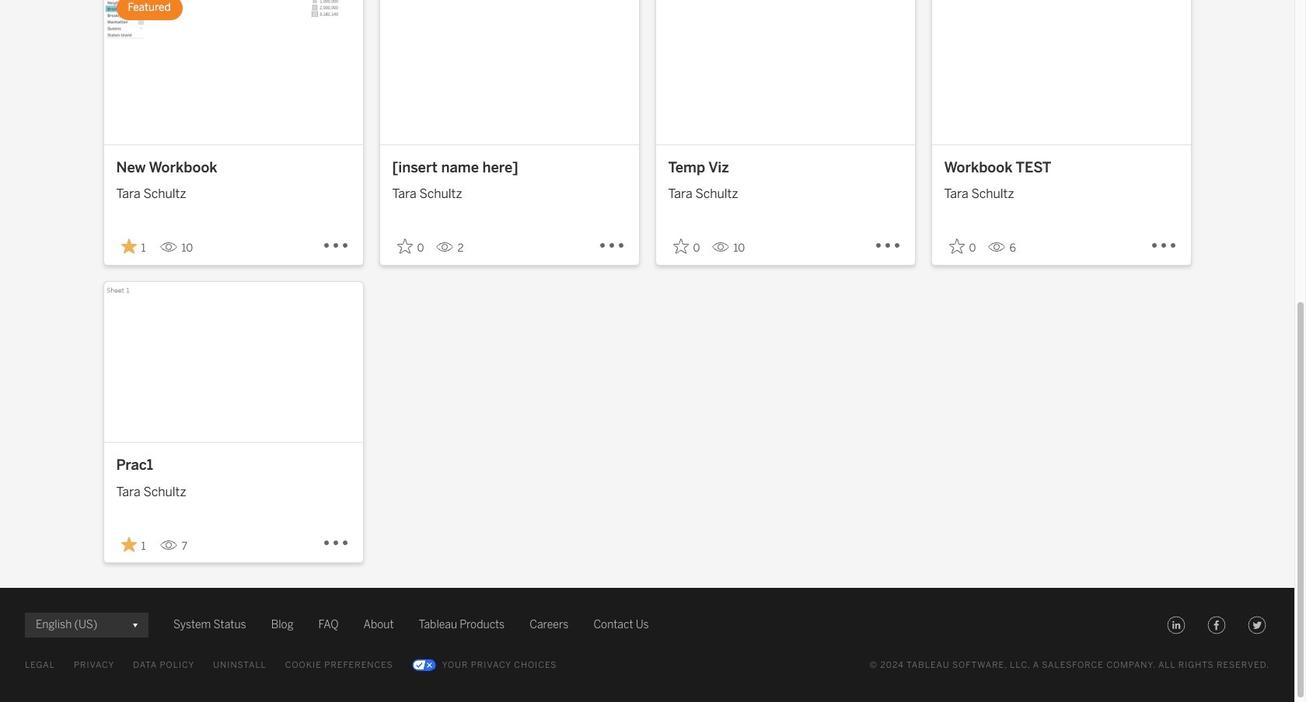 Task type: describe. For each thing, give the bounding box(es) containing it.
2 add favorite button from the left
[[668, 234, 706, 260]]

add favorite image for 3rd add favorite button from the left
[[949, 239, 965, 254]]

2 remove favorite image from the top
[[121, 537, 136, 553]]

1 remove favorite image from the top
[[121, 239, 136, 254]]

featured element
[[116, 0, 182, 20]]

more actions image for 2nd remove favorite button
[[322, 530, 350, 558]]

2 remove favorite button from the top
[[116, 532, 154, 558]]



Task type: vqa. For each thing, say whether or not it's contained in the screenshot.
first Add Favorite icon
yes



Task type: locate. For each thing, give the bounding box(es) containing it.
1 vertical spatial remove favorite image
[[121, 537, 136, 553]]

more actions image
[[322, 232, 350, 260]]

remove favorite image
[[121, 239, 136, 254], [121, 537, 136, 553]]

1 vertical spatial remove favorite button
[[116, 532, 154, 558]]

Add Favorite button
[[392, 234, 430, 260], [668, 234, 706, 260], [944, 234, 982, 260]]

0 horizontal spatial add favorite image
[[673, 239, 689, 254]]

selected language element
[[36, 614, 138, 638]]

add favorite image
[[673, 239, 689, 254], [949, 239, 965, 254]]

1 horizontal spatial more actions image
[[598, 232, 626, 260]]

2 horizontal spatial more actions image
[[874, 232, 902, 260]]

1 horizontal spatial add favorite image
[[949, 239, 965, 254]]

2 horizontal spatial add favorite button
[[944, 234, 982, 260]]

0 horizontal spatial more actions image
[[322, 530, 350, 558]]

1 add favorite button from the left
[[392, 234, 430, 260]]

1 horizontal spatial add favorite button
[[668, 234, 706, 260]]

add favorite image for second add favorite button from right
[[673, 239, 689, 254]]

add favorite image
[[397, 239, 413, 254]]

more actions image
[[598, 232, 626, 260], [874, 232, 902, 260], [322, 530, 350, 558]]

0 horizontal spatial add favorite button
[[392, 234, 430, 260]]

more actions image for second add favorite button from right
[[874, 232, 902, 260]]

workbook thumbnail image
[[104, 0, 363, 144], [380, 0, 639, 144], [656, 0, 915, 144], [932, 0, 1191, 144], [104, 282, 363, 443]]

1 add favorite image from the left
[[673, 239, 689, 254]]

3 add favorite button from the left
[[944, 234, 982, 260]]

1 remove favorite button from the top
[[116, 234, 154, 260]]

0 vertical spatial remove favorite button
[[116, 234, 154, 260]]

more actions image for third add favorite button from the right
[[598, 232, 626, 260]]

2 add favorite image from the left
[[949, 239, 965, 254]]

0 vertical spatial remove favorite image
[[121, 239, 136, 254]]

Remove Favorite button
[[116, 234, 154, 260], [116, 532, 154, 558]]



